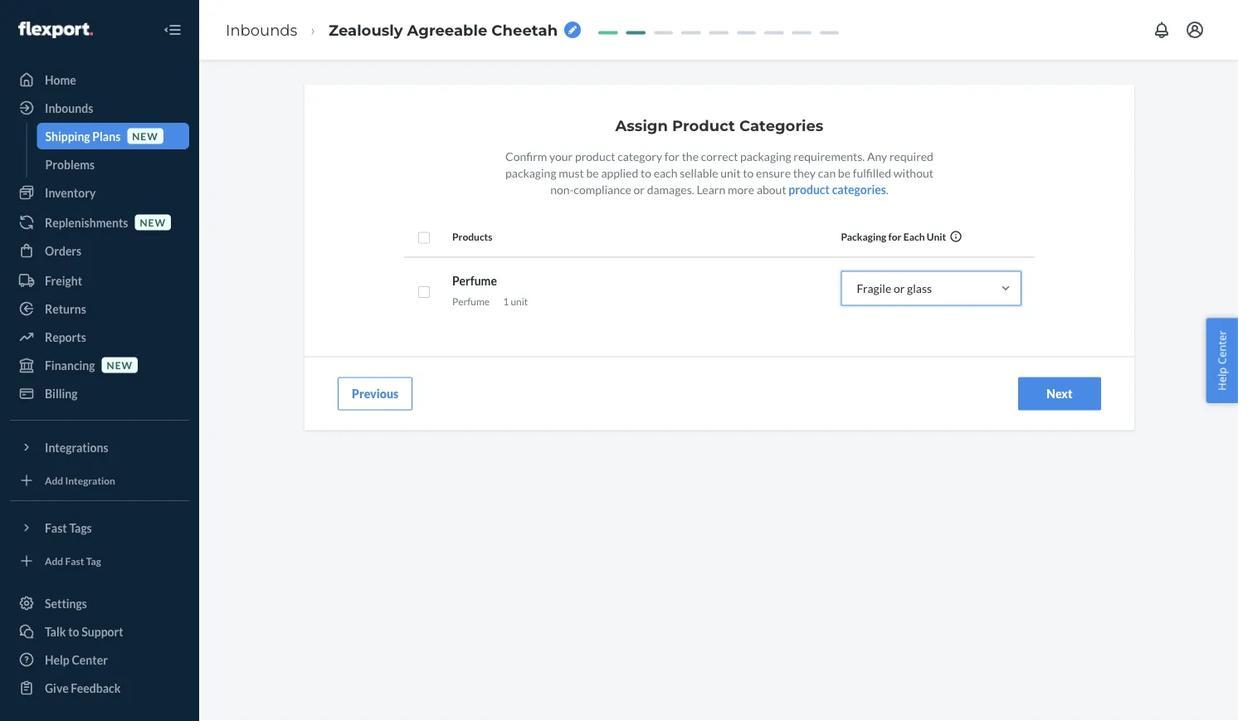 Task type: locate. For each thing, give the bounding box(es) containing it.
1 horizontal spatial packaging
[[740, 149, 792, 163]]

inbounds link inside breadcrumbs navigation
[[226, 21, 297, 39]]

1 vertical spatial center
[[72, 653, 108, 667]]

billing link
[[10, 380, 189, 407]]

fast inside dropdown button
[[45, 521, 67, 535]]

pencil alt image
[[569, 26, 577, 34]]

fast left tags
[[45, 521, 67, 535]]

0 vertical spatial unit
[[721, 165, 741, 180]]

to inside button
[[68, 625, 79, 639]]

1 vertical spatial unit
[[511, 295, 528, 307]]

1 horizontal spatial or
[[894, 281, 905, 295]]

help
[[1215, 367, 1230, 391], [45, 653, 70, 667]]

to right talk
[[68, 625, 79, 639]]

0 horizontal spatial to
[[68, 625, 79, 639]]

square image left perfume perfume
[[418, 285, 431, 299]]

0 horizontal spatial or
[[634, 182, 645, 196]]

1 horizontal spatial inbounds
[[226, 21, 297, 39]]

2 square image from the top
[[418, 285, 431, 299]]

1 vertical spatial add
[[45, 555, 63, 567]]

plans
[[92, 129, 121, 143]]

to up more
[[743, 165, 754, 180]]

packaging
[[740, 149, 792, 163], [506, 165, 557, 180]]

2 perfume from the top
[[452, 295, 490, 307]]

orders
[[45, 244, 82, 258]]

unit right "1" in the left top of the page
[[511, 295, 528, 307]]

1 vertical spatial inbounds
[[45, 101, 93, 115]]

add fast tag link
[[10, 548, 189, 574]]

help center
[[1215, 331, 1230, 391], [45, 653, 108, 667]]

fast tags
[[45, 521, 92, 535]]

unit up more
[[721, 165, 741, 180]]

feedback
[[71, 681, 121, 695]]

square image
[[418, 231, 431, 244], [418, 285, 431, 299]]

add down fast tags
[[45, 555, 63, 567]]

perfume
[[452, 273, 497, 287], [452, 295, 490, 307]]

0 vertical spatial packaging
[[740, 149, 792, 163]]

replenishments
[[45, 215, 128, 230]]

fast left "tag"
[[65, 555, 84, 567]]

1 vertical spatial perfume
[[452, 295, 490, 307]]

1 square image from the top
[[418, 231, 431, 244]]

billing
[[45, 386, 78, 401]]

add for add integration
[[45, 474, 63, 486]]

0 vertical spatial fast
[[45, 521, 67, 535]]

1 vertical spatial square image
[[418, 285, 431, 299]]

returns link
[[10, 296, 189, 322]]

center inside 'button'
[[1215, 331, 1230, 365]]

add left integration
[[45, 474, 63, 486]]

freight
[[45, 274, 82, 288]]

0 horizontal spatial unit
[[511, 295, 528, 307]]

square image left 'products'
[[418, 231, 431, 244]]

1 add from the top
[[45, 474, 63, 486]]

packaging down the confirm
[[506, 165, 557, 180]]

or inside confirm your product category for the correct packaging requirements. any required packaging must be applied to each sellable unit to ensure they can be fulfilled without non-compliance or damages. learn more about
[[634, 182, 645, 196]]

0 vertical spatial add
[[45, 474, 63, 486]]

shipping
[[45, 129, 90, 143]]

0 horizontal spatial help
[[45, 653, 70, 667]]

for up each
[[665, 149, 680, 163]]

open account menu image
[[1185, 20, 1205, 40]]

0 horizontal spatial inbounds link
[[10, 95, 189, 121]]

new up orders link on the top left of the page
[[140, 216, 166, 228]]

0 vertical spatial help
[[1215, 367, 1230, 391]]

next button
[[1018, 377, 1101, 410]]

1 unit
[[503, 295, 528, 307]]

problems link
[[37, 151, 189, 178]]

new for replenishments
[[140, 216, 166, 228]]

next
[[1047, 387, 1073, 401]]

1 horizontal spatial help
[[1215, 367, 1230, 391]]

be up compliance
[[586, 165, 599, 180]]

or down the applied
[[634, 182, 645, 196]]

close navigation image
[[163, 20, 183, 40]]

1 horizontal spatial center
[[1215, 331, 1230, 365]]

1 vertical spatial help
[[45, 653, 70, 667]]

0 horizontal spatial center
[[72, 653, 108, 667]]

perfume inside perfume perfume
[[452, 295, 490, 307]]

talk
[[45, 625, 66, 639]]

add inside 'link'
[[45, 474, 63, 486]]

1 vertical spatial packaging
[[506, 165, 557, 180]]

center
[[1215, 331, 1230, 365], [72, 653, 108, 667]]

2 be from the left
[[838, 165, 851, 180]]

0 horizontal spatial help center
[[45, 653, 108, 667]]

1 horizontal spatial be
[[838, 165, 851, 180]]

help inside 'button'
[[1215, 367, 1230, 391]]

previous button
[[338, 377, 413, 410]]

inbounds
[[226, 21, 297, 39], [45, 101, 93, 115]]

packaging up the 'ensure' on the right
[[740, 149, 792, 163]]

to
[[641, 165, 652, 180], [743, 165, 754, 180], [68, 625, 79, 639]]

0 vertical spatial square image
[[418, 231, 431, 244]]

0 vertical spatial product
[[575, 149, 615, 163]]

.
[[886, 182, 889, 196]]

inventory
[[45, 186, 96, 200]]

0 horizontal spatial be
[[586, 165, 599, 180]]

1 vertical spatial for
[[889, 231, 902, 243]]

help center link
[[10, 647, 189, 673]]

categories
[[739, 117, 824, 135]]

or left glass
[[894, 281, 905, 295]]

0 horizontal spatial product
[[575, 149, 615, 163]]

perfume down 'products'
[[452, 273, 497, 287]]

fast
[[45, 521, 67, 535], [65, 555, 84, 567]]

sellable
[[680, 165, 718, 180]]

add
[[45, 474, 63, 486], [45, 555, 63, 567]]

correct
[[701, 149, 738, 163]]

previous
[[352, 387, 399, 401]]

assign
[[616, 117, 668, 135]]

new for financing
[[107, 359, 133, 371]]

for left each
[[889, 231, 902, 243]]

settings
[[45, 596, 87, 611]]

2 add from the top
[[45, 555, 63, 567]]

problems
[[45, 157, 95, 171]]

any
[[867, 149, 888, 163]]

2 vertical spatial new
[[107, 359, 133, 371]]

product
[[575, 149, 615, 163], [789, 182, 830, 196]]

0 horizontal spatial inbounds
[[45, 101, 93, 115]]

0 vertical spatial inbounds
[[226, 21, 297, 39]]

1 horizontal spatial inbounds link
[[226, 21, 297, 39]]

financing
[[45, 358, 95, 372]]

they
[[793, 165, 816, 180]]

0 vertical spatial for
[[665, 149, 680, 163]]

more
[[728, 182, 755, 196]]

0 vertical spatial inbounds link
[[226, 21, 297, 39]]

for
[[665, 149, 680, 163], [889, 231, 902, 243]]

be right can
[[838, 165, 851, 180]]

1 horizontal spatial help center
[[1215, 331, 1230, 391]]

perfume left "1" in the left top of the page
[[452, 295, 490, 307]]

settings link
[[10, 590, 189, 617]]

1 horizontal spatial for
[[889, 231, 902, 243]]

product up must in the left of the page
[[575, 149, 615, 163]]

0 vertical spatial or
[[634, 182, 645, 196]]

1 horizontal spatial unit
[[721, 165, 741, 180]]

product categories .
[[789, 182, 889, 196]]

0 horizontal spatial for
[[665, 149, 680, 163]]

assign product categories
[[616, 117, 824, 135]]

new
[[132, 130, 158, 142], [140, 216, 166, 228], [107, 359, 133, 371]]

applied
[[601, 165, 639, 180]]

shipping plans
[[45, 129, 121, 143]]

to down the category
[[641, 165, 652, 180]]

non-
[[550, 182, 574, 196]]

1
[[503, 295, 509, 307]]

0 vertical spatial help center
[[1215, 331, 1230, 391]]

returns
[[45, 302, 86, 316]]

1 vertical spatial new
[[140, 216, 166, 228]]

product down they
[[789, 182, 830, 196]]

confirm your product category for the correct packaging requirements. any required packaging must be applied to each sellable unit to ensure they can be fulfilled without non-compliance or damages. learn more about
[[506, 149, 934, 196]]

new for shipping plans
[[132, 130, 158, 142]]

give
[[45, 681, 69, 695]]

new right plans
[[132, 130, 158, 142]]

0 vertical spatial new
[[132, 130, 158, 142]]

1 horizontal spatial product
[[789, 182, 830, 196]]

inbounds link
[[226, 21, 297, 39], [10, 95, 189, 121]]

confirm
[[506, 149, 547, 163]]

0 vertical spatial perfume
[[452, 273, 497, 287]]

new down 'reports' link
[[107, 359, 133, 371]]

breadcrumbs navigation
[[212, 6, 594, 54]]

flexport logo image
[[18, 22, 93, 38]]

0 vertical spatial center
[[1215, 331, 1230, 365]]

fulfilled
[[853, 165, 892, 180]]

the
[[682, 149, 699, 163]]



Task type: describe. For each thing, give the bounding box(es) containing it.
fragile or glass
[[857, 281, 932, 295]]

support
[[82, 625, 123, 639]]

home link
[[10, 66, 189, 93]]

for inside confirm your product category for the correct packaging requirements. any required packaging must be applied to each sellable unit to ensure they can be fulfilled without non-compliance or damages. learn more about
[[665, 149, 680, 163]]

add integration
[[45, 474, 115, 486]]

1 vertical spatial help center
[[45, 653, 108, 667]]

categories
[[832, 182, 886, 196]]

add integration link
[[10, 467, 189, 494]]

perfume perfume
[[452, 273, 497, 307]]

products
[[452, 231, 493, 243]]

freight link
[[10, 267, 189, 294]]

talk to support button
[[10, 618, 189, 645]]

1 vertical spatial fast
[[65, 555, 84, 567]]

category
[[618, 149, 662, 163]]

product categories button
[[789, 181, 886, 197]]

reports
[[45, 330, 86, 344]]

1 vertical spatial product
[[789, 182, 830, 196]]

damages.
[[647, 182, 695, 196]]

compliance
[[574, 182, 632, 196]]

inventory link
[[10, 179, 189, 206]]

packaging
[[841, 231, 887, 243]]

give feedback button
[[10, 675, 189, 701]]

zealously agreeable cheetah
[[329, 21, 558, 39]]

packaging for each unit
[[841, 231, 946, 243]]

2 horizontal spatial to
[[743, 165, 754, 180]]

agreeable
[[407, 21, 487, 39]]

unit inside confirm your product category for the correct packaging requirements. any required packaging must be applied to each sellable unit to ensure they can be fulfilled without non-compliance or damages. learn more about
[[721, 165, 741, 180]]

must
[[559, 165, 584, 180]]

tags
[[69, 521, 92, 535]]

each
[[654, 165, 678, 180]]

required
[[890, 149, 934, 163]]

each
[[904, 231, 925, 243]]

add fast tag
[[45, 555, 101, 567]]

about
[[757, 182, 787, 196]]

open notifications image
[[1152, 20, 1172, 40]]

1 horizontal spatial to
[[641, 165, 652, 180]]

tag
[[86, 555, 101, 567]]

learn
[[697, 182, 726, 196]]

orders link
[[10, 237, 189, 264]]

integration
[[65, 474, 115, 486]]

1 be from the left
[[586, 165, 599, 180]]

requirements.
[[794, 149, 865, 163]]

inbounds inside breadcrumbs navigation
[[226, 21, 297, 39]]

integrations
[[45, 440, 108, 454]]

can
[[818, 165, 836, 180]]

without
[[894, 165, 934, 180]]

your
[[550, 149, 573, 163]]

add for add fast tag
[[45, 555, 63, 567]]

reports link
[[10, 324, 189, 350]]

fragile
[[857, 281, 892, 295]]

1 vertical spatial or
[[894, 281, 905, 295]]

1 vertical spatial inbounds link
[[10, 95, 189, 121]]

zealously
[[329, 21, 403, 39]]

product inside confirm your product category for the correct packaging requirements. any required packaging must be applied to each sellable unit to ensure they can be fulfilled without non-compliance or damages. learn more about
[[575, 149, 615, 163]]

0 horizontal spatial packaging
[[506, 165, 557, 180]]

fast tags button
[[10, 515, 189, 541]]

integrations button
[[10, 434, 189, 461]]

glass
[[907, 281, 932, 295]]

home
[[45, 73, 76, 87]]

1 perfume from the top
[[452, 273, 497, 287]]

help center inside 'button'
[[1215, 331, 1230, 391]]

ensure
[[756, 165, 791, 180]]

talk to support
[[45, 625, 123, 639]]

unit
[[927, 231, 946, 243]]

product
[[672, 117, 735, 135]]

cheetah
[[492, 21, 558, 39]]

help center button
[[1206, 318, 1238, 403]]

give feedback
[[45, 681, 121, 695]]



Task type: vqa. For each thing, say whether or not it's contained in the screenshot.
Returns link
yes



